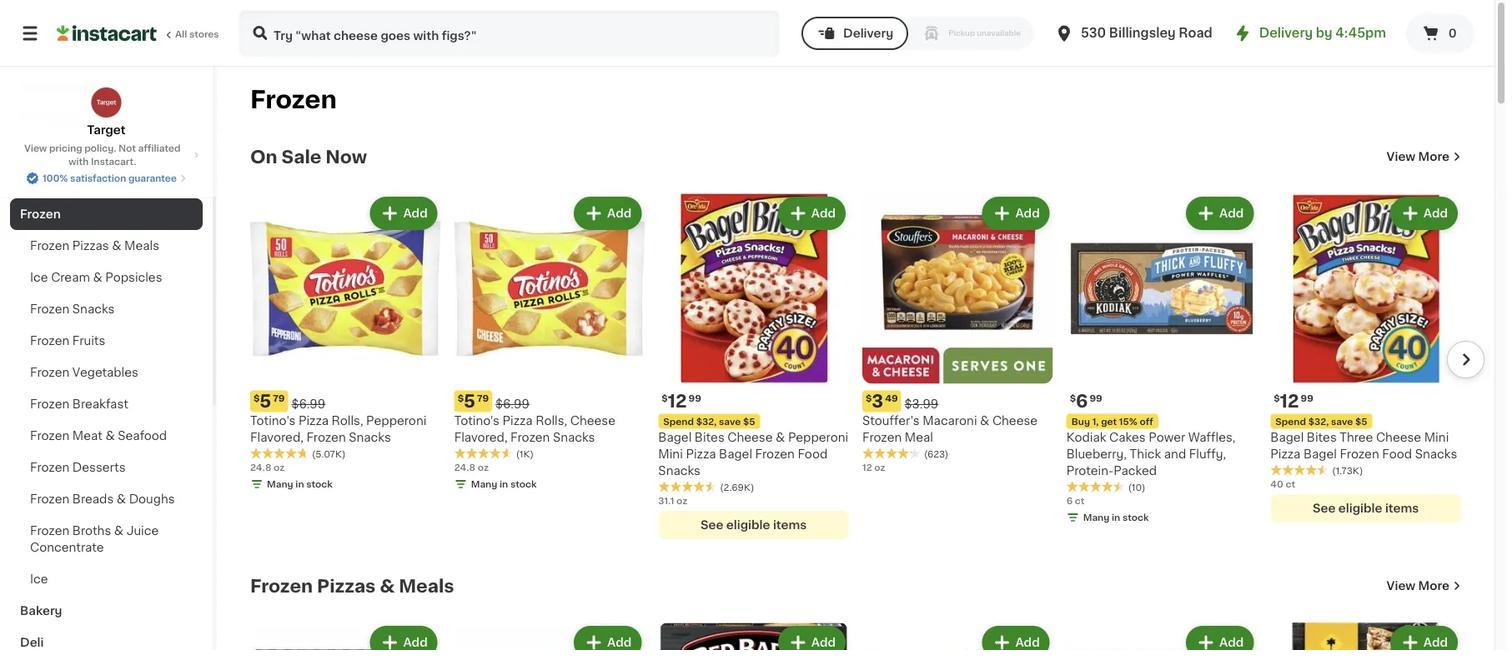 Task type: vqa. For each thing, say whether or not it's contained in the screenshot.
the 6 to the left
yes



Task type: locate. For each thing, give the bounding box(es) containing it.
2 flavored, from the left
[[454, 432, 508, 444]]

eligible down '(2.69k)'
[[727, 520, 770, 532]]

0 horizontal spatial mini
[[659, 449, 683, 460]]

2 $5.79 original price: $6.99 element from the left
[[454, 391, 645, 413]]

1 vertical spatial frozen pizzas & meals
[[250, 578, 454, 595]]

0 vertical spatial mini
[[1425, 432, 1449, 444]]

fluffy,
[[1189, 449, 1226, 460]]

0 horizontal spatial $32,
[[696, 417, 717, 426]]

(1k)
[[516, 450, 534, 459]]

ice left "cream"
[[30, 272, 48, 284]]

0 horizontal spatial many in stock
[[267, 480, 333, 489]]

49
[[885, 394, 898, 403]]

frozen link
[[10, 199, 203, 230]]

frozen inside frozen broths & juice concentrate
[[30, 526, 69, 537]]

1 vertical spatial ct
[[1075, 497, 1085, 506]]

1 view more link from the top
[[1387, 148, 1462, 165]]

5 $ from the left
[[662, 394, 668, 403]]

pepperoni inside the bagel bites cheese & pepperoni mini pizza bagel frozen food snacks
[[788, 432, 849, 444]]

1 vertical spatial eligible
[[727, 520, 770, 532]]

0 horizontal spatial flavored,
[[250, 432, 304, 444]]

$3.99
[[905, 398, 939, 410]]

3 99 from the left
[[1301, 394, 1314, 403]]

2 horizontal spatial many
[[1083, 514, 1110, 523]]

6 up buy
[[1076, 393, 1088, 411]]

Search field
[[240, 12, 778, 55]]

frozen pizzas & meals link for the "view more" link associated with frozen pizzas & meals
[[250, 577, 454, 597]]

2 spend from the left
[[1276, 417, 1306, 426]]

0 horizontal spatial rolls,
[[332, 415, 363, 427]]

1 horizontal spatial seafood
[[118, 430, 167, 442]]

save
[[719, 417, 741, 426], [1332, 417, 1353, 426]]

0 horizontal spatial 24.8 oz
[[250, 464, 285, 473]]

0 horizontal spatial totino's
[[250, 415, 296, 427]]

1 vertical spatial view more
[[1387, 581, 1450, 592]]

1 totino's from the left
[[250, 415, 296, 427]]

$ inside $ 6 99
[[1070, 394, 1076, 403]]

many in stock down (5.07k)
[[267, 480, 333, 489]]

stock for 6
[[1123, 514, 1149, 523]]

$ inside "$ 3 49"
[[866, 394, 872, 403]]

0 horizontal spatial 99
[[689, 394, 701, 403]]

0 horizontal spatial ct
[[1075, 497, 1085, 506]]

1 horizontal spatial 99
[[1090, 394, 1103, 403]]

0 horizontal spatial $5.79 original price: $6.99 element
[[250, 391, 441, 413]]

stock down (10)
[[1123, 514, 1149, 523]]

$32, for cheese
[[696, 417, 717, 426]]

1 $32, from the left
[[696, 417, 717, 426]]

see eligible items button for bagel
[[659, 512, 849, 540]]

$ for snacks
[[254, 394, 260, 403]]

1,
[[1093, 417, 1099, 426]]

1 $ 12 99 from the left
[[662, 393, 701, 411]]

seafood up with in the top of the page
[[66, 145, 117, 157]]

1 horizontal spatial frozen pizzas & meals link
[[250, 577, 454, 597]]

0 vertical spatial see eligible items
[[1313, 503, 1419, 515]]

seafood
[[66, 145, 117, 157], [118, 430, 167, 442]]

$6.99 up (1k)
[[496, 398, 530, 410]]

1 24.8 oz from the left
[[250, 464, 285, 473]]

79 inside $ 5 79 $6.99 totino's pizza rolls, cheese flavored, frozen snacks
[[477, 394, 489, 403]]

0 vertical spatial view more link
[[1387, 148, 1462, 165]]

in down $ 5 79 $6.99 totino's pizza rolls, cheese flavored, frozen snacks
[[500, 480, 508, 489]]

pizza inside $ 5 79 $6.99 totino's pizza rolls, cheese flavored, frozen snacks
[[503, 415, 533, 427]]

spend up 40 ct
[[1276, 417, 1306, 426]]

2 spend $32, save $5 from the left
[[1276, 417, 1368, 426]]

$5 up the bagel bites cheese & pepperoni mini pizza bagel frozen food snacks
[[743, 417, 755, 426]]

frozen desserts link
[[10, 452, 203, 484]]

many inside product group
[[1083, 514, 1110, 523]]

12 oz
[[863, 464, 886, 473]]

oz right 31.1
[[677, 497, 688, 506]]

2 view more link from the top
[[1387, 578, 1462, 595]]

totino's pizza rolls, pepperoni flavored, frozen snacks
[[250, 415, 427, 444]]

items down the bagel bites cheese & pepperoni mini pizza bagel frozen food snacks
[[773, 520, 807, 532]]

0 vertical spatial seafood
[[66, 145, 117, 157]]

5 inside $ 5 79 $6.99 totino's pizza rolls, cheese flavored, frozen snacks
[[464, 393, 476, 411]]

$6.99 up totino's pizza rolls, pepperoni flavored, frozen snacks
[[292, 398, 326, 410]]

pizza up 31.1 oz
[[686, 449, 716, 460]]

12 for bagel bites three cheese mini pizza bagel frozen food snacks
[[1280, 393, 1299, 411]]

0 horizontal spatial pizzas
[[72, 240, 109, 252]]

see down '(2.69k)'
[[701, 520, 724, 532]]

oz for 3
[[875, 464, 886, 473]]

530
[[1081, 27, 1106, 39]]

99 up 1,
[[1090, 394, 1103, 403]]

79
[[273, 394, 285, 403], [477, 394, 489, 403]]

0 horizontal spatial spend $32, save $5
[[664, 417, 755, 426]]

0 horizontal spatial eligible
[[727, 520, 770, 532]]

2 more from the top
[[1419, 581, 1450, 592]]

0 vertical spatial items
[[1386, 503, 1419, 515]]

stores
[[189, 30, 219, 39]]

0 horizontal spatial 79
[[273, 394, 285, 403]]

1 save from the left
[[719, 417, 741, 426]]

0 vertical spatial frozen pizzas & meals link
[[10, 230, 203, 262]]

0 vertical spatial meals
[[124, 240, 159, 252]]

1 horizontal spatial 12
[[863, 464, 872, 473]]

6 $ from the left
[[1274, 394, 1280, 403]]

ct for 12
[[1286, 480, 1296, 489]]

1 horizontal spatial save
[[1332, 417, 1353, 426]]

see down the (1.73k)
[[1313, 503, 1336, 515]]

1 24.8 from the left
[[250, 464, 271, 473]]

see eligible items down the (1.73k)
[[1313, 503, 1419, 515]]

see eligible items for bagel
[[701, 520, 807, 532]]

bites
[[695, 432, 725, 444], [1307, 432, 1337, 444]]

0 horizontal spatial meals
[[124, 240, 159, 252]]

1 79 from the left
[[273, 394, 285, 403]]

items
[[1386, 503, 1419, 515], [773, 520, 807, 532]]

99 for kodiak cakes power waffles, blueberry, thick and fluffy, protein-packed
[[1090, 394, 1103, 403]]

1 $5 from the left
[[743, 417, 755, 426]]

concentrate
[[30, 542, 104, 554]]

1 horizontal spatial rolls,
[[536, 415, 567, 427]]

$32, up bagel bites three cheese mini pizza bagel frozen food snacks
[[1309, 417, 1329, 426]]

many in stock down (1k)
[[471, 480, 537, 489]]

2 24.8 oz from the left
[[454, 464, 489, 473]]

4 $ from the left
[[1070, 394, 1076, 403]]

all
[[175, 30, 187, 39]]

1 horizontal spatial spend $32, save $5
[[1276, 417, 1368, 426]]

cheese inside bagel bites three cheese mini pizza bagel frozen food snacks
[[1377, 432, 1422, 444]]

6 down protein-
[[1067, 497, 1073, 506]]

more for frozen pizzas & meals
[[1419, 581, 1450, 592]]

2 horizontal spatial in
[[1112, 514, 1121, 523]]

79 inside $ 5 79
[[273, 394, 285, 403]]

0 vertical spatial more
[[1419, 151, 1450, 163]]

frozen broths & juice concentrate
[[30, 526, 159, 554]]

food inside the bagel bites cheese & pepperoni mini pizza bagel frozen food snacks
[[798, 449, 828, 460]]

12
[[668, 393, 687, 411], [1280, 393, 1299, 411], [863, 464, 872, 473]]

items down bagel bites three cheese mini pizza bagel frozen food snacks
[[1386, 503, 1419, 515]]

mini up 31.1 oz
[[659, 449, 683, 460]]

0 horizontal spatial 24.8
[[250, 464, 271, 473]]

1 vertical spatial items
[[773, 520, 807, 532]]

bites for bagel
[[1307, 432, 1337, 444]]

None search field
[[239, 10, 780, 57]]

0 horizontal spatial see eligible items
[[701, 520, 807, 532]]

0 horizontal spatial items
[[773, 520, 807, 532]]

oz down $ 5 79
[[274, 464, 285, 473]]

1 food from the left
[[798, 449, 828, 460]]

1 horizontal spatial spend
[[1276, 417, 1306, 426]]

& inside stouffer's macaroni & cheese frozen meal
[[980, 415, 990, 427]]

ct
[[1286, 480, 1296, 489], [1075, 497, 1085, 506]]

meat
[[20, 145, 51, 157], [72, 430, 102, 442]]

many in stock
[[267, 480, 333, 489], [471, 480, 537, 489], [1083, 514, 1149, 523]]

see eligible items button down the (1.73k)
[[1271, 495, 1462, 523]]

1 horizontal spatial eligible
[[1339, 503, 1383, 515]]

spend $32, save $5 up the bagel bites cheese & pepperoni mini pizza bagel frozen food snacks
[[664, 417, 755, 426]]

juice
[[127, 526, 159, 537]]

1 vertical spatial ice
[[30, 574, 48, 586]]

bagel
[[659, 432, 692, 444], [1271, 432, 1304, 444], [719, 449, 753, 460], [1304, 449, 1337, 460]]

frozen inside stouffer's macaroni & cheese frozen meal
[[863, 432, 902, 444]]

many in stock down (10)
[[1083, 514, 1149, 523]]

0 horizontal spatial in
[[296, 480, 304, 489]]

1 horizontal spatial meals
[[399, 578, 454, 595]]

stock down (5.07k)
[[306, 480, 333, 489]]

6 ct
[[1067, 497, 1085, 506]]

100%
[[43, 174, 68, 183]]

mini
[[1425, 432, 1449, 444], [659, 449, 683, 460]]

target logo image
[[91, 87, 122, 118]]

bites inside bagel bites three cheese mini pizza bagel frozen food snacks
[[1307, 432, 1337, 444]]

mini right three
[[1425, 432, 1449, 444]]

2 $32, from the left
[[1309, 417, 1329, 426]]

24.8 oz for totino's pizza rolls, pepperoni flavored, frozen snacks
[[250, 464, 285, 473]]

candy
[[79, 177, 119, 189]]

& inside the bagel bites cheese & pepperoni mini pizza bagel frozen food snacks
[[776, 432, 785, 444]]

view more
[[1387, 151, 1450, 163], [1387, 581, 1450, 592]]

0 vertical spatial view more
[[1387, 151, 1450, 163]]

view for frozen pizzas & meals
[[1387, 581, 1416, 592]]

$ 12 99 for bagel bites cheese & pepperoni mini pizza bagel frozen food snacks
[[662, 393, 701, 411]]

ct right "40"
[[1286, 480, 1296, 489]]

2 horizontal spatial stock
[[1123, 514, 1149, 523]]

1 vertical spatial more
[[1419, 581, 1450, 592]]

spend $32, save $5
[[664, 417, 755, 426], [1276, 417, 1368, 426]]

ice link
[[10, 564, 203, 596]]

frozen breads & doughs
[[30, 494, 175, 506]]

0 vertical spatial ct
[[1286, 480, 1296, 489]]

view inside the view pricing policy. not affiliated with instacart.
[[24, 144, 47, 153]]

1 horizontal spatial pepperoni
[[788, 432, 849, 444]]

see eligible items down '(2.69k)'
[[701, 520, 807, 532]]

1 flavored, from the left
[[250, 432, 304, 444]]

pizzas
[[72, 240, 109, 252], [317, 578, 376, 595]]

ct for 6
[[1075, 497, 1085, 506]]

99 inside $ 6 99
[[1090, 394, 1103, 403]]

1 horizontal spatial pizzas
[[317, 578, 376, 595]]

1 horizontal spatial mini
[[1425, 432, 1449, 444]]

2 view more from the top
[[1387, 581, 1450, 592]]

0 horizontal spatial see
[[701, 520, 724, 532]]

frozen fruits link
[[10, 325, 203, 357]]

bagel up '(2.69k)'
[[719, 449, 753, 460]]

spend $32, save $5 up three
[[1276, 417, 1368, 426]]

pizza up (1k)
[[503, 415, 533, 427]]

2 79 from the left
[[477, 394, 489, 403]]

view pricing policy. not affiliated with instacart.
[[24, 144, 181, 166]]

bites up '(2.69k)'
[[695, 432, 725, 444]]

1 view more from the top
[[1387, 151, 1450, 163]]

2 $5 from the left
[[1356, 417, 1368, 426]]

view for on sale now
[[1387, 151, 1416, 163]]

1 5 from the left
[[260, 393, 271, 411]]

$ for and
[[1070, 394, 1076, 403]]

save up three
[[1332, 417, 1353, 426]]

bakery
[[20, 606, 62, 617]]

0 horizontal spatial $5
[[743, 417, 755, 426]]

$6.99
[[292, 398, 326, 410], [496, 398, 530, 410]]

79 for $ 5 79 $6.99 totino's pizza rolls, cheese flavored, frozen snacks
[[477, 394, 489, 403]]

24.8 oz down $ 5 79 $6.99 totino's pizza rolls, cheese flavored, frozen snacks
[[454, 464, 489, 473]]

&
[[55, 82, 65, 93], [54, 145, 64, 157], [66, 177, 76, 189], [112, 240, 121, 252], [93, 272, 102, 284], [980, 415, 990, 427], [105, 430, 115, 442], [776, 432, 785, 444], [117, 494, 126, 506], [114, 526, 124, 537], [380, 578, 395, 595]]

fruits
[[72, 335, 105, 347]]

bites inside the bagel bites cheese & pepperoni mini pizza bagel frozen food snacks
[[695, 432, 725, 444]]

5 for $ 5 79
[[260, 393, 271, 411]]

4:45pm
[[1336, 27, 1387, 39]]

power
[[1149, 432, 1186, 444]]

frozen pizzas & meals link for ice cream & popsicles "link"
[[10, 230, 203, 262]]

satisfaction
[[70, 174, 126, 183]]

seafood up "frozen desserts" link on the bottom of page
[[118, 430, 167, 442]]

ice for ice cream & popsicles
[[30, 272, 48, 284]]

1 horizontal spatial delivery
[[1260, 27, 1313, 39]]

100% satisfaction guarantee button
[[26, 169, 187, 185]]

ct down protein-
[[1075, 497, 1085, 506]]

totino's inside totino's pizza rolls, pepperoni flavored, frozen snacks
[[250, 415, 296, 427]]

guarantee
[[128, 174, 177, 183]]

pizza
[[299, 415, 329, 427], [503, 415, 533, 427], [686, 449, 716, 460], [1271, 449, 1301, 460]]

$ 12 99 for bagel bites three cheese mini pizza bagel frozen food snacks
[[1274, 393, 1314, 411]]

sale
[[282, 148, 322, 166]]

0 horizontal spatial see eligible items button
[[659, 512, 849, 540]]

$5.79 original price: $6.99 element for totino's pizza rolls, cheese flavored, frozen snacks
[[454, 391, 645, 413]]

1 horizontal spatial flavored,
[[454, 432, 508, 444]]

1 horizontal spatial $5.79 original price: $6.99 element
[[454, 391, 645, 413]]

2 99 from the left
[[689, 394, 701, 403]]

frozen fruits
[[30, 335, 105, 347]]

produce link
[[10, 40, 203, 72]]

2 ice from the top
[[30, 574, 48, 586]]

$5.79 original price: $6.99 element up (1k)
[[454, 391, 645, 413]]

stock down (1k)
[[511, 480, 537, 489]]

1 ice from the top
[[30, 272, 48, 284]]

1 horizontal spatial totino's
[[454, 415, 500, 427]]

1 horizontal spatial food
[[1383, 449, 1413, 460]]

in
[[296, 480, 304, 489], [500, 480, 508, 489], [1112, 514, 1121, 523]]

off
[[1140, 417, 1154, 426]]

1 horizontal spatial $32,
[[1309, 417, 1329, 426]]

1 vertical spatial frozen pizzas & meals link
[[250, 577, 454, 597]]

$ 6 99
[[1070, 393, 1103, 411]]

ice up bakery
[[30, 574, 48, 586]]

many in stock for 6
[[1083, 514, 1149, 523]]

1 horizontal spatial see
[[1313, 503, 1336, 515]]

$5.79 original price: $6.99 element for totino's pizza rolls, pepperoni flavored, frozen snacks
[[250, 391, 441, 413]]

0 horizontal spatial meat
[[20, 145, 51, 157]]

frozen inside $ 5 79 $6.99 totino's pizza rolls, cheese flavored, frozen snacks
[[511, 432, 550, 444]]

$5.79 original price: $6.99 element
[[250, 391, 441, 413], [454, 391, 645, 413]]

$ inside $ 5 79
[[254, 394, 260, 403]]

2 bites from the left
[[1307, 432, 1337, 444]]

0 horizontal spatial pepperoni
[[366, 415, 427, 427]]

pricing
[[49, 144, 82, 153]]

1 more from the top
[[1419, 151, 1450, 163]]

cheese inside the bagel bites cheese & pepperoni mini pizza bagel frozen food snacks
[[728, 432, 773, 444]]

0 horizontal spatial $ 12 99
[[662, 393, 701, 411]]

0 horizontal spatial food
[[798, 449, 828, 460]]

meat down 'frozen breakfast'
[[72, 430, 102, 442]]

frozen inside the bagel bites cheese & pepperoni mini pizza bagel frozen food snacks
[[756, 449, 795, 460]]

in down totino's pizza rolls, pepperoni flavored, frozen snacks
[[296, 480, 304, 489]]

0 horizontal spatial save
[[719, 417, 741, 426]]

snacks & candy link
[[10, 167, 203, 199]]

2 $ from the left
[[458, 394, 464, 403]]

2 save from the left
[[1332, 417, 1353, 426]]

spend for bagel bites three cheese mini pizza bagel frozen food snacks
[[1276, 417, 1306, 426]]

2 food from the left
[[1383, 449, 1413, 460]]

$5 up three
[[1356, 417, 1368, 426]]

1 $5.79 original price: $6.99 element from the left
[[250, 391, 441, 413]]

1 $ from the left
[[254, 394, 260, 403]]

affiliated
[[138, 144, 181, 153]]

kodiak cakes power waffles, blueberry, thick and fluffy, protein-packed
[[1067, 432, 1236, 477]]

food
[[798, 449, 828, 460], [1383, 449, 1413, 460]]

0 horizontal spatial 6
[[1067, 497, 1073, 506]]

0 horizontal spatial 12
[[668, 393, 687, 411]]

see eligible items button down '(2.69k)'
[[659, 512, 849, 540]]

buy 1, get 15% off
[[1072, 417, 1154, 426]]

1 vertical spatial meat
[[72, 430, 102, 442]]

3 $ from the left
[[866, 394, 872, 403]]

99
[[1090, 394, 1103, 403], [689, 394, 701, 403], [1301, 394, 1314, 403]]

delivery
[[1260, 27, 1313, 39], [844, 28, 894, 39]]

snacks inside $ 5 79 $6.99 totino's pizza rolls, cheese flavored, frozen snacks
[[553, 432, 595, 444]]

eligible for bagel
[[727, 520, 770, 532]]

product group
[[250, 194, 441, 495], [454, 194, 645, 495], [659, 194, 849, 540], [863, 194, 1053, 475], [1067, 194, 1258, 528], [1271, 194, 1462, 523], [250, 623, 441, 651], [454, 623, 645, 651], [659, 623, 849, 651], [863, 623, 1053, 651], [1067, 623, 1258, 651], [1271, 623, 1462, 651]]

1 horizontal spatial 5
[[464, 393, 476, 411]]

frozen vegetables link
[[10, 357, 203, 389]]

view more for on sale now
[[1387, 151, 1450, 163]]

5 for $ 5 79 $6.99 totino's pizza rolls, cheese flavored, frozen snacks
[[464, 393, 476, 411]]

2 rolls, from the left
[[536, 415, 567, 427]]

2 24.8 from the left
[[454, 464, 476, 473]]

deli link
[[10, 627, 203, 651]]

2 5 from the left
[[464, 393, 476, 411]]

1 horizontal spatial $6.99
[[496, 398, 530, 410]]

eligible down the (1.73k)
[[1339, 503, 1383, 515]]

99 up the bagel bites cheese & pepperoni mini pizza bagel frozen food snacks
[[689, 394, 701, 403]]

now
[[326, 148, 367, 166]]

1 rolls, from the left
[[332, 415, 363, 427]]

not
[[119, 144, 136, 153]]

(5.07k)
[[312, 450, 346, 459]]

99 up bagel bites three cheese mini pizza bagel frozen food snacks
[[1301, 394, 1314, 403]]

0 horizontal spatial delivery
[[844, 28, 894, 39]]

1 spend $32, save $5 from the left
[[664, 417, 755, 426]]

0 horizontal spatial stock
[[306, 480, 333, 489]]

save up the bagel bites cheese & pepperoni mini pizza bagel frozen food snacks
[[719, 417, 741, 426]]

meat up 100%
[[20, 145, 51, 157]]

meat & seafood
[[20, 145, 117, 157]]

$32, for three
[[1309, 417, 1329, 426]]

2 horizontal spatial 99
[[1301, 394, 1314, 403]]

1 bites from the left
[[695, 432, 725, 444]]

cheese inside $ 5 79 $6.99 totino's pizza rolls, cheese flavored, frozen snacks
[[570, 415, 616, 427]]

0 horizontal spatial frozen pizzas & meals link
[[10, 230, 203, 262]]

pizza up (5.07k)
[[299, 415, 329, 427]]

eggs
[[68, 82, 98, 93]]

$ inside $ 5 79 $6.99 totino's pizza rolls, cheese flavored, frozen snacks
[[458, 394, 464, 403]]

0 horizontal spatial $6.99
[[292, 398, 326, 410]]

snacks & candy
[[20, 177, 119, 189]]

eligible
[[1339, 503, 1383, 515], [727, 520, 770, 532]]

policy.
[[85, 144, 116, 153]]

0 vertical spatial pepperoni
[[366, 415, 427, 427]]

meals
[[124, 240, 159, 252], [399, 578, 454, 595]]

1 horizontal spatial 79
[[477, 394, 489, 403]]

0 vertical spatial see
[[1313, 503, 1336, 515]]

more for on sale now
[[1419, 151, 1450, 163]]

1 spend from the left
[[664, 417, 694, 426]]

delivery inside button
[[844, 28, 894, 39]]

spend up 31.1 oz
[[664, 417, 694, 426]]

0 vertical spatial eligible
[[1339, 503, 1383, 515]]

1 horizontal spatial see eligible items button
[[1271, 495, 1462, 523]]

2 totino's from the left
[[454, 415, 500, 427]]

ice
[[30, 272, 48, 284], [30, 574, 48, 586]]

target link
[[87, 87, 126, 138]]

pepperoni inside totino's pizza rolls, pepperoni flavored, frozen snacks
[[366, 415, 427, 427]]

pizza inside the bagel bites cheese & pepperoni mini pizza bagel frozen food snacks
[[686, 449, 716, 460]]

1 horizontal spatial 24.8 oz
[[454, 464, 489, 473]]

1 vertical spatial mini
[[659, 449, 683, 460]]

2 $6.99 from the left
[[496, 398, 530, 410]]

1 vertical spatial seafood
[[118, 430, 167, 442]]

1 99 from the left
[[1090, 394, 1103, 403]]

0 vertical spatial ice
[[30, 272, 48, 284]]

oz for 5
[[274, 464, 285, 473]]

$ 12 99
[[662, 393, 701, 411], [1274, 393, 1314, 411]]

0 vertical spatial frozen pizzas & meals
[[30, 240, 159, 252]]

frozen inside bagel bites three cheese mini pizza bagel frozen food snacks
[[1340, 449, 1380, 460]]

view more for frozen pizzas & meals
[[1387, 581, 1450, 592]]

pizza up 40 ct
[[1271, 449, 1301, 460]]

0 horizontal spatial 5
[[260, 393, 271, 411]]

instacart logo image
[[57, 23, 157, 43]]

pizza inside bagel bites three cheese mini pizza bagel frozen food snacks
[[1271, 449, 1301, 460]]

1 horizontal spatial items
[[1386, 503, 1419, 515]]

dairy & eggs link
[[10, 72, 203, 103]]

0 horizontal spatial bites
[[695, 432, 725, 444]]

12 inside product group
[[863, 464, 872, 473]]

with
[[68, 157, 89, 166]]

1 horizontal spatial 24.8
[[454, 464, 476, 473]]

oz down stouffer's
[[875, 464, 886, 473]]

99 for bagel bites three cheese mini pizza bagel frozen food snacks
[[1301, 394, 1314, 403]]

24.8 oz down $ 5 79
[[250, 464, 285, 473]]

mini inside bagel bites three cheese mini pizza bagel frozen food snacks
[[1425, 432, 1449, 444]]

1 vertical spatial 6
[[1067, 497, 1073, 506]]

bites left three
[[1307, 432, 1337, 444]]

bagel up 40 ct
[[1271, 432, 1304, 444]]

$5.79 original price: $6.99 element up totino's pizza rolls, pepperoni flavored, frozen snacks
[[250, 391, 441, 413]]

in down packed
[[1112, 514, 1121, 523]]

see
[[1313, 503, 1336, 515], [701, 520, 724, 532]]

spend $32, save $5 for cheese
[[664, 417, 755, 426]]

0 vertical spatial 6
[[1076, 393, 1088, 411]]

★★★★★
[[250, 448, 309, 460], [250, 448, 309, 460], [454, 448, 513, 460], [454, 448, 513, 460], [863, 448, 921, 460], [863, 448, 921, 460], [1271, 465, 1329, 476], [1271, 465, 1329, 476], [1067, 481, 1125, 493], [1067, 481, 1125, 493], [659, 481, 717, 493], [659, 481, 717, 493]]

$32, up the bagel bites cheese & pepperoni mini pizza bagel frozen food snacks
[[696, 417, 717, 426]]

2 $ 12 99 from the left
[[1274, 393, 1314, 411]]

snacks inside totino's pizza rolls, pepperoni flavored, frozen snacks
[[349, 432, 391, 444]]



Task type: describe. For each thing, give the bounding box(es) containing it.
items for food
[[1386, 503, 1419, 515]]

see for bagel
[[1313, 503, 1336, 515]]

meat & seafood link
[[10, 135, 203, 167]]

kodiak
[[1067, 432, 1107, 444]]

24.8 for totino's pizza rolls, pepperoni flavored, frozen snacks
[[250, 464, 271, 473]]

frozen meat & seafood
[[30, 430, 167, 442]]

$ 5 79 $6.99 totino's pizza rolls, cheese flavored, frozen snacks
[[454, 393, 616, 444]]

delivery button
[[802, 17, 909, 50]]

$6.99 inside $ 5 79 $6.99 totino's pizza rolls, cheese flavored, frozen snacks
[[496, 398, 530, 410]]

breakfast
[[72, 399, 128, 410]]

frozen breakfast
[[30, 399, 128, 410]]

beverages link
[[10, 103, 203, 135]]

product group containing 6
[[1067, 194, 1258, 528]]

ice for ice
[[30, 574, 48, 586]]

many for 6
[[1083, 514, 1110, 523]]

meal
[[905, 432, 933, 444]]

1 vertical spatial pizzas
[[317, 578, 376, 595]]

thick
[[1130, 449, 1162, 460]]

oz down $ 5 79 $6.99 totino's pizza rolls, cheese flavored, frozen snacks
[[478, 464, 489, 473]]

view more link for frozen pizzas & meals
[[1387, 578, 1462, 595]]

12 for bagel bites cheese & pepperoni mini pizza bagel frozen food snacks
[[668, 393, 687, 411]]

rolls, inside $ 5 79 $6.99 totino's pizza rolls, cheese flavored, frozen snacks
[[536, 415, 567, 427]]

(1.73k)
[[1333, 467, 1364, 476]]

protein-
[[1067, 465, 1114, 477]]

many in stock for 5
[[267, 480, 333, 489]]

frozen breakfast link
[[10, 389, 203, 420]]

packed
[[1114, 465, 1157, 477]]

in for 5
[[296, 480, 304, 489]]

0 horizontal spatial frozen pizzas & meals
[[30, 240, 159, 252]]

stouffer's macaroni & cheese frozen meal
[[863, 415, 1038, 444]]

desserts
[[72, 462, 126, 474]]

$ for pizza
[[662, 394, 668, 403]]

frozen snacks
[[30, 304, 115, 315]]

broths
[[72, 526, 111, 537]]

blueberry,
[[1067, 449, 1127, 460]]

0 button
[[1407, 13, 1475, 53]]

deli
[[20, 637, 44, 649]]

dairy & eggs
[[20, 82, 98, 93]]

ice cream & popsicles link
[[10, 262, 203, 294]]

items for frozen
[[773, 520, 807, 532]]

$ for bagel
[[1274, 394, 1280, 403]]

all stores link
[[57, 10, 220, 57]]

instacart.
[[91, 157, 136, 166]]

product group containing 3
[[863, 194, 1053, 475]]

all stores
[[175, 30, 219, 39]]

delivery for delivery by 4:45pm
[[1260, 27, 1313, 39]]

oz for 12
[[677, 497, 688, 506]]

beverages
[[20, 113, 84, 125]]

dairy
[[20, 82, 52, 93]]

530 billingsley road
[[1081, 27, 1213, 39]]

1 horizontal spatial many
[[471, 480, 498, 489]]

eligible for frozen
[[1339, 503, 1383, 515]]

road
[[1179, 27, 1213, 39]]

1 horizontal spatial many in stock
[[471, 480, 537, 489]]

$ 3 49
[[866, 393, 898, 411]]

item carousel region
[[227, 187, 1485, 550]]

bakery link
[[10, 596, 203, 627]]

flavored, inside totino's pizza rolls, pepperoni flavored, frozen snacks
[[250, 432, 304, 444]]

cheese inside stouffer's macaroni & cheese frozen meal
[[993, 415, 1038, 427]]

vegetables
[[72, 367, 138, 379]]

1 horizontal spatial stock
[[511, 480, 537, 489]]

99 for bagel bites cheese & pepperoni mini pizza bagel frozen food snacks
[[689, 394, 701, 403]]

0 vertical spatial meat
[[20, 145, 51, 157]]

waffles,
[[1189, 432, 1236, 444]]

snacks inside the bagel bites cheese & pepperoni mini pizza bagel frozen food snacks
[[659, 465, 701, 477]]

billingsley
[[1109, 27, 1176, 39]]

on sale now link
[[250, 147, 367, 167]]

79 for $ 5 79
[[273, 394, 285, 403]]

530 billingsley road button
[[1054, 10, 1213, 57]]

0 horizontal spatial seafood
[[66, 145, 117, 157]]

40
[[1271, 480, 1284, 489]]

stock for 5
[[306, 480, 333, 489]]

& inside "link"
[[93, 272, 102, 284]]

three
[[1340, 432, 1374, 444]]

frozen vegetables
[[30, 367, 138, 379]]

delivery by 4:45pm link
[[1233, 23, 1387, 43]]

breads
[[72, 494, 114, 506]]

bites for pizza
[[695, 432, 725, 444]]

popsicles
[[105, 272, 162, 284]]

(2.69k)
[[720, 484, 755, 493]]

bagel bites three cheese mini pizza bagel frozen food snacks
[[1271, 432, 1458, 460]]

stouffer's
[[863, 415, 920, 427]]

buy
[[1072, 417, 1090, 426]]

target
[[87, 124, 126, 136]]

spend $32, save $5 for three
[[1276, 417, 1368, 426]]

0 vertical spatial pizzas
[[72, 240, 109, 252]]

totino's inside $ 5 79 $6.99 totino's pizza rolls, cheese flavored, frozen snacks
[[454, 415, 500, 427]]

frozen broths & juice concentrate link
[[10, 516, 203, 564]]

see eligible items button for frozen
[[1271, 495, 1462, 523]]

flavored, inside $ 5 79 $6.99 totino's pizza rolls, cheese flavored, frozen snacks
[[454, 432, 508, 444]]

macaroni
[[923, 415, 977, 427]]

save for cheese
[[719, 417, 741, 426]]

1 horizontal spatial 6
[[1076, 393, 1088, 411]]

delivery for delivery
[[844, 28, 894, 39]]

in for 6
[[1112, 514, 1121, 523]]

food inside bagel bites three cheese mini pizza bagel frozen food snacks
[[1383, 449, 1413, 460]]

spend for bagel bites cheese & pepperoni mini pizza bagel frozen food snacks
[[664, 417, 694, 426]]

0
[[1449, 28, 1457, 39]]

cream
[[51, 272, 90, 284]]

$3.49 original price: $3.99 element
[[863, 391, 1053, 413]]

view more link for on sale now
[[1387, 148, 1462, 165]]

pizza inside totino's pizza rolls, pepperoni flavored, frozen snacks
[[299, 415, 329, 427]]

40 ct
[[1271, 480, 1296, 489]]

frozen meat & seafood link
[[10, 420, 203, 452]]

bagel up the (1.73k)
[[1304, 449, 1337, 460]]

& inside frozen broths & juice concentrate
[[114, 526, 124, 537]]

frozen breads & doughs link
[[10, 484, 203, 516]]

ice cream & popsicles
[[30, 272, 162, 284]]

24.8 for totino's pizza rolls, cheese flavored, frozen snacks
[[454, 464, 476, 473]]

snacks inside bagel bites three cheese mini pizza bagel frozen food snacks
[[1416, 449, 1458, 460]]

see eligible items for frozen
[[1313, 503, 1419, 515]]

delivery by 4:45pm
[[1260, 27, 1387, 39]]

100% satisfaction guarantee
[[43, 174, 177, 183]]

see for pizza
[[701, 520, 724, 532]]

many for 5
[[267, 480, 293, 489]]

produce
[[20, 50, 71, 62]]

frozen desserts
[[30, 462, 126, 474]]

on
[[250, 148, 278, 166]]

rolls, inside totino's pizza rolls, pepperoni flavored, frozen snacks
[[332, 415, 363, 427]]

bagel up 31.1 oz
[[659, 432, 692, 444]]

by
[[1316, 27, 1333, 39]]

$5 for cheese
[[743, 417, 755, 426]]

doughs
[[129, 494, 175, 506]]

$5 for three
[[1356, 417, 1368, 426]]

1 $6.99 from the left
[[292, 398, 326, 410]]

frozen inside totino's pizza rolls, pepperoni flavored, frozen snacks
[[307, 432, 346, 444]]

24.8 oz for totino's pizza rolls, cheese flavored, frozen snacks
[[454, 464, 489, 473]]

3
[[872, 393, 884, 411]]

service type group
[[802, 17, 1034, 50]]

1 horizontal spatial in
[[500, 480, 508, 489]]

save for three
[[1332, 417, 1353, 426]]

get
[[1101, 417, 1117, 426]]

mini inside the bagel bites cheese & pepperoni mini pizza bagel frozen food snacks
[[659, 449, 683, 460]]



